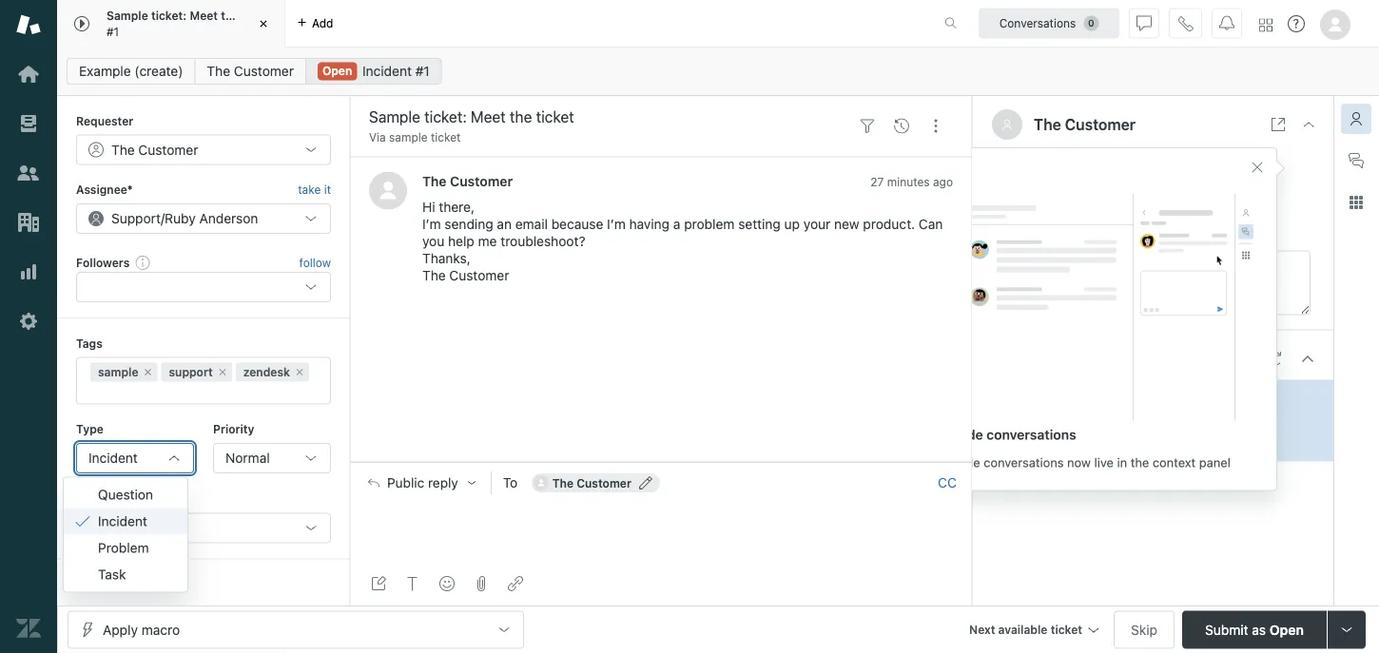 Task type: vqa. For each thing, say whether or not it's contained in the screenshot.
first - popup button from right
no



Task type: describe. For each thing, give the bounding box(es) containing it.
Subject field
[[365, 106, 847, 128]]

meet for sample ticket: meet the ticket 27 minutes ago status open
[[1120, 392, 1151, 408]]

incident for incident option
[[98, 514, 147, 529]]

task option
[[64, 562, 187, 588]]

1 i'm from the left
[[422, 216, 441, 232]]

1 vertical spatial the customer link
[[422, 173, 513, 189]]

get help image
[[1288, 15, 1305, 32]]

ticket: for sample ticket: meet the ticket #1
[[151, 9, 187, 22]]

the up hi
[[422, 173, 447, 189]]

conversations button
[[979, 8, 1120, 39]]

view more details image
[[1271, 117, 1286, 132]]

language
[[992, 222, 1053, 237]]

ticket inside dropdown button
[[1051, 624, 1082, 637]]

zendesk image
[[16, 616, 41, 641]]

support
[[111, 210, 161, 226]]

user image
[[1002, 119, 1013, 130]]

followers element
[[76, 272, 331, 303]]

now
[[1067, 456, 1091, 470]]

customers image
[[16, 161, 41, 185]]

via sample ticket
[[369, 131, 461, 144]]

notes
[[992, 252, 1028, 268]]

tab containing sample ticket: meet the ticket
[[57, 0, 285, 48]]

next
[[969, 624, 995, 637]]

incident button
[[76, 443, 194, 474]]

status
[[1029, 435, 1066, 449]]

example
[[79, 63, 131, 79]]

meet for sample ticket: meet the ticket #1
[[190, 9, 218, 22]]

linked
[[76, 493, 113, 506]]

cc
[[938, 475, 957, 491]]

events image
[[894, 119, 909, 134]]

ticket inside sample ticket: meet the ticket 27 minutes ago status open
[[1178, 392, 1212, 408]]

linked problem element
[[76, 513, 331, 544]]

customer up thu,
[[1065, 116, 1136, 134]]

the for sample ticket: meet the ticket 27 minutes ago status open
[[1155, 392, 1175, 408]]

customer left edit user "image"
[[577, 476, 631, 490]]

cc button
[[938, 474, 957, 492]]

ticket actions image
[[928, 119, 944, 134]]

because
[[551, 216, 603, 232]]

local time
[[992, 191, 1055, 207]]

question
[[98, 487, 153, 503]]

user image
[[1003, 120, 1011, 130]]

new
[[834, 216, 860, 232]]

the right user icon
[[1034, 116, 1061, 134]]

normal button
[[213, 443, 331, 474]]

format text image
[[405, 576, 420, 592]]

context
[[1153, 456, 1196, 470]]

remove image for sample
[[142, 367, 154, 378]]

zendesk
[[243, 366, 290, 379]]

next available ticket
[[969, 624, 1082, 637]]

Add user notes text field
[[1082, 251, 1311, 315]]

27 minutes ago
[[871, 175, 953, 188]]

zendesk products image
[[1259, 19, 1273, 32]]

side for side conversations now live in the context panel
[[955, 456, 980, 470]]

secondary element
[[57, 52, 1379, 90]]

side for side conversations
[[955, 427, 983, 443]]

available
[[998, 624, 1048, 637]]

the inside secondary element
[[207, 63, 230, 79]]

sending
[[445, 216, 493, 232]]

as
[[1252, 622, 1266, 638]]

sample ticket: meet the ticket #1
[[107, 9, 274, 38]]

an
[[497, 216, 512, 232]]

me
[[478, 233, 497, 249]]

the inside hi there, i'm sending an email because i'm having a problem setting up your new product. can you help me troubleshoot? thanks, the customer
[[422, 268, 446, 283]]

close image
[[254, 14, 273, 33]]

can
[[919, 216, 943, 232]]

time
[[1028, 191, 1055, 207]]

requester element
[[76, 134, 331, 165]]

filter image
[[860, 119, 875, 134]]

skip
[[1131, 622, 1158, 638]]

anderson
[[199, 210, 258, 226]]

take it button
[[298, 180, 331, 200]]

get started image
[[16, 62, 41, 87]]

follow
[[299, 256, 331, 269]]

customer up 'there,'
[[450, 173, 513, 189]]

submit as open
[[1205, 622, 1304, 638]]

live
[[1094, 456, 1114, 470]]

the customer inside requester element
[[111, 142, 198, 157]]

reporting image
[[16, 260, 41, 284]]

states)
[[1178, 222, 1223, 237]]

support
[[169, 366, 213, 379]]

incident for #1
[[362, 63, 412, 79]]

problem option
[[64, 535, 187, 562]]

side conversations
[[955, 427, 1076, 443]]

minutes inside sample ticket: meet the ticket 27 minutes ago status open
[[1046, 414, 1088, 428]]

via
[[369, 131, 386, 144]]

edit user image
[[639, 476, 652, 490]]

conversations for side conversations now live in the context panel
[[984, 456, 1064, 470]]

skip button
[[1114, 611, 1175, 649]]

thu, 15:46 cst
[[1082, 191, 1177, 207]]

hi there, i'm sending an email because i'm having a problem setting up your new product. can you help me troubleshoot? thanks, the customer
[[422, 199, 943, 283]]

followers
[[76, 256, 130, 269]]

zendesk support image
[[16, 12, 41, 37]]

take it
[[298, 183, 331, 196]]

admin image
[[16, 309, 41, 334]]

views image
[[16, 111, 41, 136]]

question option
[[64, 482, 187, 508]]

sample for sample ticket: meet the ticket 27 minutes ago status open
[[1029, 392, 1075, 408]]

customer inside requester element
[[138, 142, 198, 157]]

customer@example.com image
[[533, 475, 549, 491]]

example (create) button
[[67, 58, 195, 85]]

assignee*
[[76, 183, 133, 196]]

customer inside hi there, i'm sending an email because i'm having a problem setting up your new product. can you help me troubleshoot? thanks, the customer
[[449, 268, 509, 283]]

your
[[804, 216, 831, 232]]

public reply button
[[351, 463, 491, 503]]

ruby
[[165, 210, 196, 226]]

insert emojis image
[[439, 576, 455, 592]]

1 horizontal spatial sample
[[389, 131, 428, 144]]

take
[[298, 183, 321, 196]]

sample for sample ticket: meet the ticket #1
[[107, 9, 148, 22]]

customer inside secondary element
[[234, 63, 294, 79]]

1 vertical spatial 27 minutes ago text field
[[1029, 414, 1112, 428]]

local
[[992, 191, 1025, 207]]

public reply
[[387, 475, 458, 491]]

email
[[515, 216, 548, 232]]

(create)
[[135, 63, 183, 79]]

(united
[[1129, 222, 1175, 237]]

task
[[98, 567, 126, 583]]

add
[[312, 17, 333, 30]]

2 i'm from the left
[[607, 216, 626, 232]]

sample ticket: meet the ticket 27 minutes ago status open
[[1029, 392, 1212, 449]]

normal
[[225, 450, 270, 466]]

ago inside sample ticket: meet the ticket 27 minutes ago status open
[[1092, 414, 1112, 428]]

setting
[[738, 216, 781, 232]]



Task type: locate. For each thing, give the bounding box(es) containing it.
minutes up product. at the right top
[[887, 175, 930, 188]]

0 horizontal spatial the
[[221, 9, 239, 22]]

customer context image
[[1349, 111, 1364, 127]]

the customer
[[207, 63, 294, 79], [1034, 116, 1136, 134], [111, 142, 198, 157], [422, 173, 513, 189], [552, 476, 631, 490]]

sample up status on the bottom right of page
[[1029, 392, 1075, 408]]

open inside secondary element
[[322, 64, 352, 78]]

0 horizontal spatial #1
[[107, 25, 119, 38]]

product.
[[863, 216, 915, 232]]

1 horizontal spatial remove image
[[294, 367, 305, 378]]

sample
[[107, 9, 148, 22], [1029, 392, 1075, 408]]

sample
[[389, 131, 428, 144], [98, 366, 138, 379]]

the down sample ticket: meet the ticket #1
[[207, 63, 230, 79]]

thu,
[[1082, 191, 1109, 207]]

problem right a
[[684, 216, 735, 232]]

info on adding followers image
[[135, 255, 151, 270]]

the customer down close image
[[207, 63, 294, 79]]

1 vertical spatial incident
[[88, 450, 138, 466]]

type
[[76, 423, 104, 436]]

the up context
[[1155, 392, 1175, 408]]

1 horizontal spatial problem
[[684, 216, 735, 232]]

submit
[[1205, 622, 1249, 638]]

apply
[[103, 622, 138, 638]]

hi
[[422, 199, 435, 215]]

support / ruby anderson
[[111, 210, 258, 226]]

1 horizontal spatial meet
[[1120, 392, 1151, 408]]

ticket: for sample ticket: meet the ticket 27 minutes ago status open
[[1078, 392, 1116, 408]]

the left close image
[[221, 9, 239, 22]]

apply macro
[[103, 622, 180, 638]]

0 vertical spatial the
[[221, 9, 239, 22]]

add attachment image
[[474, 576, 489, 592]]

Public reply composer text field
[[360, 503, 964, 543]]

0 horizontal spatial i'm
[[422, 216, 441, 232]]

ago
[[933, 175, 953, 188], [1092, 414, 1112, 428]]

0 vertical spatial open
[[322, 64, 352, 78]]

remove image
[[142, 367, 154, 378], [294, 367, 305, 378]]

open right as
[[1270, 622, 1304, 638]]

0 vertical spatial 27 minutes ago text field
[[871, 175, 953, 188]]

0 vertical spatial problem
[[684, 216, 735, 232]]

1 vertical spatial sample
[[98, 366, 138, 379]]

1 vertical spatial conversations
[[984, 456, 1064, 470]]

english (united states)
[[1082, 222, 1223, 237]]

minutes up status on the bottom right of page
[[1046, 414, 1088, 428]]

the down requester
[[111, 142, 135, 157]]

customer down close image
[[234, 63, 294, 79]]

incident up "via" on the left of the page
[[362, 63, 412, 79]]

incident inside secondary element
[[362, 63, 412, 79]]

1 vertical spatial open
[[1069, 435, 1098, 449]]

type list box
[[63, 477, 188, 593]]

english
[[1082, 222, 1126, 237]]

assignee* element
[[76, 203, 331, 234]]

1 vertical spatial ago
[[1092, 414, 1112, 428]]

1 horizontal spatial the customer link
[[422, 173, 513, 189]]

0 horizontal spatial 27 minutes ago text field
[[871, 175, 953, 188]]

0 horizontal spatial 27
[[871, 175, 884, 188]]

priority
[[213, 423, 254, 436]]

0 horizontal spatial the customer link
[[194, 58, 306, 85]]

2 horizontal spatial the
[[1155, 392, 1175, 408]]

incident inside incident popup button
[[88, 450, 138, 466]]

draft mode image
[[371, 576, 386, 592]]

#1 up example
[[107, 25, 119, 38]]

the
[[207, 63, 230, 79], [1034, 116, 1061, 134], [111, 142, 135, 157], [422, 173, 447, 189], [422, 268, 446, 283], [552, 476, 574, 490]]

0 vertical spatial ticket:
[[151, 9, 187, 22]]

ticket right available
[[1051, 624, 1082, 637]]

meet inside sample ticket: meet the ticket #1
[[190, 9, 218, 22]]

0 horizontal spatial sample
[[107, 9, 148, 22]]

0 vertical spatial the customer link
[[194, 58, 306, 85]]

#1 inside secondary element
[[415, 63, 430, 79]]

the right the customer@example.com image
[[552, 476, 574, 490]]

the inside requester element
[[111, 142, 135, 157]]

the customer down requester
[[111, 142, 198, 157]]

conversations
[[999, 17, 1076, 30]]

open
[[322, 64, 352, 78], [1069, 435, 1098, 449], [1270, 622, 1304, 638]]

0 vertical spatial conversations
[[987, 427, 1076, 443]]

sample inside sample ticket: meet the ticket 27 minutes ago status open
[[1029, 392, 1075, 408]]

27 up status on the bottom right of page
[[1029, 414, 1043, 428]]

sample inside sample ticket: meet the ticket #1
[[107, 9, 148, 22]]

0 horizontal spatial sample
[[98, 366, 138, 379]]

the customer link
[[194, 58, 306, 85], [422, 173, 513, 189]]

the inside sample ticket: meet the ticket #1
[[221, 9, 239, 22]]

the
[[221, 9, 239, 22], [1155, 392, 1175, 408], [1131, 456, 1149, 470]]

in
[[1117, 456, 1127, 470]]

0 horizontal spatial ago
[[933, 175, 953, 188]]

the down thanks,
[[422, 268, 446, 283]]

apps image
[[1349, 195, 1364, 210]]

sample up the example (create)
[[107, 9, 148, 22]]

organizations image
[[16, 210, 41, 235]]

i'm
[[422, 216, 441, 232], [607, 216, 626, 232]]

remove image left support
[[142, 367, 154, 378]]

add link (cmd k) image
[[508, 576, 523, 592]]

the customer link down close image
[[194, 58, 306, 85]]

customer down "me"
[[449, 268, 509, 283]]

1 horizontal spatial ago
[[1092, 414, 1112, 428]]

0 vertical spatial #1
[[107, 25, 119, 38]]

1 horizontal spatial minutes
[[1046, 414, 1088, 428]]

the right in
[[1131, 456, 1149, 470]]

notifications image
[[1219, 16, 1235, 31]]

1 horizontal spatial 27
[[1029, 414, 1043, 428]]

0 horizontal spatial meet
[[190, 9, 218, 22]]

ago up live
[[1092, 414, 1112, 428]]

open inside sample ticket: meet the ticket 27 minutes ago status open
[[1069, 435, 1098, 449]]

customer up /
[[138, 142, 198, 157]]

0 vertical spatial incident
[[362, 63, 412, 79]]

ago up can
[[933, 175, 953, 188]]

tabs tab list
[[57, 0, 925, 48]]

ticket:
[[151, 9, 187, 22], [1078, 392, 1116, 408]]

follow button
[[299, 254, 331, 271]]

0 horizontal spatial remove image
[[142, 367, 154, 378]]

0 horizontal spatial problem
[[116, 493, 163, 506]]

1 vertical spatial 27
[[1029, 414, 1043, 428]]

#1 up "via sample ticket" on the left top
[[415, 63, 430, 79]]

side
[[955, 427, 983, 443], [955, 456, 980, 470]]

to
[[503, 475, 518, 491]]

the inside sample ticket: meet the ticket 27 minutes ago status open
[[1155, 392, 1175, 408]]

1 vertical spatial the
[[1155, 392, 1175, 408]]

open up now
[[1069, 435, 1098, 449]]

having
[[629, 216, 670, 232]]

ticket inside sample ticket: meet the ticket #1
[[242, 9, 274, 22]]

ticket: inside sample ticket: meet the ticket #1
[[151, 9, 187, 22]]

ticket left add dropdown button
[[242, 9, 274, 22]]

0 vertical spatial meet
[[190, 9, 218, 22]]

hide composer image
[[653, 454, 669, 470]]

the customer link inside secondary element
[[194, 58, 306, 85]]

1 vertical spatial meet
[[1120, 392, 1151, 408]]

27
[[871, 175, 884, 188], [1029, 414, 1043, 428]]

incident down the linked problem
[[98, 514, 147, 529]]

15:46
[[1113, 191, 1147, 207]]

thanks,
[[422, 251, 471, 266]]

0 vertical spatial 27
[[871, 175, 884, 188]]

the for sample ticket: meet the ticket #1
[[221, 9, 239, 22]]

0 horizontal spatial minutes
[[887, 175, 930, 188]]

public
[[387, 475, 424, 491]]

1 side from the top
[[955, 427, 983, 443]]

27 minutes ago text field up status on the bottom right of page
[[1029, 414, 1112, 428]]

conversations down side conversations
[[984, 456, 1064, 470]]

help
[[448, 233, 474, 249]]

reply
[[428, 475, 458, 491]]

2 remove image from the left
[[294, 367, 305, 378]]

/
[[161, 210, 165, 226]]

next available ticket button
[[961, 611, 1106, 652]]

button displays agent's chat status as invisible. image
[[1137, 16, 1152, 31]]

2 vertical spatial the
[[1131, 456, 1149, 470]]

1 horizontal spatial sample
[[1029, 392, 1075, 408]]

main element
[[0, 0, 57, 653]]

incident
[[362, 63, 412, 79], [88, 450, 138, 466], [98, 514, 147, 529]]

there,
[[439, 199, 475, 215]]

avatar image
[[369, 172, 407, 210]]

side conversations now live in the context panel
[[955, 456, 1231, 470]]

i'm left having
[[607, 216, 626, 232]]

2 horizontal spatial open
[[1270, 622, 1304, 638]]

the customer right the customer@example.com image
[[552, 476, 631, 490]]

the customer up thu,
[[1034, 116, 1136, 134]]

i'm up you
[[422, 216, 441, 232]]

0 vertical spatial sample
[[107, 9, 148, 22]]

1 vertical spatial side
[[955, 456, 980, 470]]

ticket: up (create)
[[151, 9, 187, 22]]

0 vertical spatial ago
[[933, 175, 953, 188]]

0 horizontal spatial open
[[322, 64, 352, 78]]

example (create)
[[79, 63, 183, 79]]

problem up incident option
[[116, 493, 163, 506]]

tab
[[57, 0, 285, 48]]

problem inside hi there, i'm sending an email because i'm having a problem setting up your new product. can you help me troubleshoot? thanks, the customer
[[684, 216, 735, 232]]

0 vertical spatial minutes
[[887, 175, 930, 188]]

the customer link up 'there,'
[[422, 173, 513, 189]]

customer
[[234, 63, 294, 79], [1065, 116, 1136, 134], [138, 142, 198, 157], [450, 173, 513, 189], [449, 268, 509, 283], [577, 476, 631, 490]]

troubleshoot?
[[501, 233, 585, 249]]

incident inside incident option
[[98, 514, 147, 529]]

incident #1
[[362, 63, 430, 79]]

ticket
[[242, 9, 274, 22], [431, 131, 461, 144], [1178, 392, 1212, 408], [1051, 624, 1082, 637]]

conversations for side conversations
[[987, 427, 1076, 443]]

meet up in
[[1120, 392, 1151, 408]]

remove image
[[217, 367, 228, 378]]

problem
[[98, 540, 149, 556]]

macro
[[141, 622, 180, 638]]

0 vertical spatial side
[[955, 427, 983, 443]]

sample down tags
[[98, 366, 138, 379]]

remove image for zendesk
[[294, 367, 305, 378]]

sample right "via" on the left of the page
[[389, 131, 428, 144]]

open down add
[[322, 64, 352, 78]]

1 horizontal spatial open
[[1069, 435, 1098, 449]]

minutes
[[887, 175, 930, 188], [1046, 414, 1088, 428]]

the customer inside secondary element
[[207, 63, 294, 79]]

it
[[324, 183, 331, 196]]

0 horizontal spatial ticket:
[[151, 9, 187, 22]]

1 vertical spatial sample
[[1029, 392, 1075, 408]]

meet left close image
[[190, 9, 218, 22]]

-
[[88, 520, 95, 536]]

1 vertical spatial #1
[[415, 63, 430, 79]]

linked problem
[[76, 493, 163, 506]]

cst
[[1151, 191, 1177, 207]]

ticket: up side conversations now live in the context panel
[[1078, 392, 1116, 408]]

panel
[[1199, 456, 1231, 470]]

ticket right "via" on the left of the page
[[431, 131, 461, 144]]

1 vertical spatial ticket:
[[1078, 392, 1116, 408]]

1 horizontal spatial i'm
[[607, 216, 626, 232]]

incident down 'type'
[[88, 450, 138, 466]]

displays possible ticket submission types image
[[1339, 623, 1354, 638]]

tags
[[76, 337, 102, 350]]

the customer up 'there,'
[[422, 173, 513, 189]]

remove image right zendesk
[[294, 367, 305, 378]]

meet inside sample ticket: meet the ticket 27 minutes ago status open
[[1120, 392, 1151, 408]]

27 up product. at the right top
[[871, 175, 884, 188]]

2 vertical spatial incident
[[98, 514, 147, 529]]

#1
[[107, 25, 119, 38], [415, 63, 430, 79]]

1 horizontal spatial 27 minutes ago text field
[[1029, 414, 1112, 428]]

a
[[673, 216, 681, 232]]

27 minutes ago text field
[[871, 175, 953, 188], [1029, 414, 1112, 428]]

#1 inside sample ticket: meet the ticket #1
[[107, 25, 119, 38]]

1 horizontal spatial ticket:
[[1078, 392, 1116, 408]]

close image
[[1301, 117, 1316, 132]]

2 vertical spatial open
[[1270, 622, 1304, 638]]

conversations
[[987, 427, 1076, 443], [984, 456, 1064, 470]]

2 side from the top
[[955, 456, 980, 470]]

conversations up now
[[987, 427, 1076, 443]]

1 horizontal spatial #1
[[415, 63, 430, 79]]

up
[[784, 216, 800, 232]]

ticket up the panel
[[1178, 392, 1212, 408]]

ticket: inside sample ticket: meet the ticket 27 minutes ago status open
[[1078, 392, 1116, 408]]

1 horizontal spatial the
[[1131, 456, 1149, 470]]

0 vertical spatial sample
[[389, 131, 428, 144]]

27 inside sample ticket: meet the ticket 27 minutes ago status open
[[1029, 414, 1043, 428]]

1 vertical spatial problem
[[116, 493, 163, 506]]

1 remove image from the left
[[142, 367, 154, 378]]

you
[[422, 233, 445, 249]]

incident option
[[64, 508, 187, 535]]

1 vertical spatial minutes
[[1046, 414, 1088, 428]]

add button
[[285, 0, 345, 47]]

requester
[[76, 114, 134, 127]]

27 minutes ago text field up can
[[871, 175, 953, 188]]



